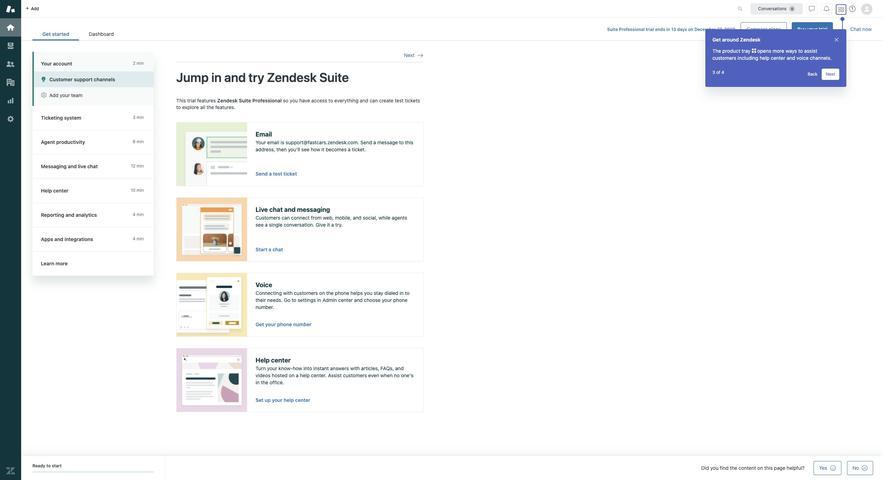 Task type: locate. For each thing, give the bounding box(es) containing it.
0 horizontal spatial you
[[290, 98, 298, 104]]

chat up "customers"
[[269, 206, 283, 214]]

0 horizontal spatial zendesk
[[217, 98, 238, 104]]

0 horizontal spatial phone
[[277, 322, 292, 328]]

on
[[688, 27, 693, 32], [319, 291, 325, 297], [289, 373, 295, 379], [757, 466, 763, 472]]

center down into
[[295, 398, 310, 404]]

trial right buy at top right
[[819, 26, 828, 32]]

help inside help center turn your know-how into instant answers with articles, faqs, and videos hosted on a help center. assist customers even when no one's in the office.
[[300, 373, 310, 379]]

zendesk up the features. on the left of the page
[[217, 98, 238, 104]]

connecting
[[256, 291, 282, 297]]

reporting image
[[6, 96, 15, 105]]

0 vertical spatial how
[[311, 147, 320, 153]]

support
[[74, 77, 93, 83]]

hosted
[[272, 373, 288, 379]]

from
[[311, 215, 322, 221]]

your left account
[[41, 61, 52, 67]]

1 vertical spatial how
[[293, 366, 302, 372]]

1 horizontal spatial help
[[300, 373, 310, 379]]

customers down "product"
[[713, 55, 736, 61]]

explore
[[182, 104, 199, 110]]

0 horizontal spatial get
[[42, 31, 51, 37]]

2 horizontal spatial phone
[[393, 298, 408, 304]]

0 vertical spatial test
[[395, 98, 404, 104]]

now
[[863, 26, 872, 32]]

4 heading from the top
[[32, 179, 154, 203]]

0 vertical spatial help
[[760, 55, 770, 61]]

ticket.
[[352, 147, 366, 153]]

0 vertical spatial phone
[[335, 291, 349, 297]]

messaging
[[297, 206, 330, 214]]

main element
[[0, 0, 21, 481]]

center inside set up your help center button
[[295, 398, 310, 404]]

the inside voice connecting with customers on the phone helps you stay dialed in to their needs. go to settings in admin center and choose your phone number.
[[326, 291, 334, 297]]

2
[[133, 61, 135, 66]]

1 horizontal spatial how
[[311, 147, 320, 153]]

in left admin
[[317, 298, 321, 304]]

can
[[370, 98, 378, 104], [282, 215, 290, 221]]

customers
[[713, 55, 736, 61], [294, 291, 318, 297], [343, 373, 367, 379]]

you right did
[[710, 466, 719, 472]]

admin image
[[6, 115, 15, 124]]

customer
[[49, 77, 73, 83]]

compare plans
[[747, 26, 781, 32]]

1 vertical spatial can
[[282, 215, 290, 221]]

0 horizontal spatial customers
[[294, 291, 318, 297]]

help right up
[[284, 398, 294, 404]]

1 vertical spatial zendesk
[[267, 70, 317, 85]]

get started image
[[6, 23, 15, 32]]

1 horizontal spatial professional
[[619, 27, 645, 32]]

this trial features zendesk suite professional
[[176, 98, 282, 104]]

ways
[[786, 48, 797, 54]]

1 vertical spatial next
[[826, 72, 835, 77]]

start
[[52, 464, 62, 469]]

you inside so you have access to everything and can create test tickets to explore all the features.
[[290, 98, 298, 104]]

see down "customers"
[[256, 222, 264, 228]]

email
[[267, 140, 279, 146]]

help down into
[[300, 373, 310, 379]]

assist
[[328, 373, 342, 379]]

1 heading from the top
[[32, 106, 154, 130]]

to up voice
[[798, 48, 803, 54]]

dialed
[[385, 291, 398, 297]]

see inside live chat and messaging customers can connect from web, mobile, and social, while agents see a single conversation. give it a try.
[[256, 222, 264, 228]]

on right the days
[[688, 27, 693, 32]]

phone up admin
[[335, 291, 349, 297]]

center down more
[[771, 55, 786, 61]]

0 horizontal spatial professional
[[252, 98, 282, 104]]

get for get your phone number
[[256, 322, 264, 328]]

your right add
[[60, 92, 70, 98]]

you inside voice connecting with customers on the phone helps you stay dialed in to their needs. go to settings in admin center and choose your phone number.
[[364, 291, 372, 297]]

jump
[[176, 70, 209, 85]]

and right everything
[[360, 98, 368, 104]]

your inside voice connecting with customers on the phone helps you stay dialed in to their needs. go to settings in admin center and choose your phone number.
[[382, 298, 392, 304]]

the
[[207, 104, 214, 110], [326, 291, 334, 297], [261, 380, 268, 386], [730, 466, 737, 472]]

0 horizontal spatial this
[[405, 140, 413, 146]]

in
[[666, 27, 670, 32], [211, 70, 222, 85], [400, 291, 404, 297], [317, 298, 321, 304], [256, 380, 260, 386]]

trial inside button
[[819, 26, 828, 32]]

and left try
[[224, 70, 246, 85]]

your right buy at top right
[[808, 26, 818, 32]]

0 horizontal spatial help
[[284, 398, 294, 404]]

so
[[283, 98, 288, 104]]

2 horizontal spatial you
[[710, 466, 719, 472]]

1 vertical spatial see
[[256, 222, 264, 228]]

1 vertical spatial you
[[364, 291, 372, 297]]

3
[[713, 70, 715, 75]]

how inside help center turn your know-how into instant answers with articles, faqs, and videos hosted on a help center. assist customers even when no one's in the office.
[[293, 366, 302, 372]]

0 horizontal spatial suite
[[239, 98, 251, 104]]

2 horizontal spatial customers
[[713, 55, 736, 61]]

message
[[377, 140, 398, 146]]

on inside help center turn your know-how into instant answers with articles, faqs, and videos hosted on a help center. assist customers even when no one's in the office.
[[289, 373, 295, 379]]

0 horizontal spatial can
[[282, 215, 290, 221]]

1 horizontal spatial suite
[[319, 70, 349, 85]]

1 horizontal spatial send
[[360, 140, 372, 146]]

get around zendesk
[[713, 37, 761, 43]]

next button
[[404, 52, 423, 59], [822, 69, 839, 80]]

it down web,
[[327, 222, 330, 228]]

your down dialed
[[382, 298, 392, 304]]

in inside content-title region
[[211, 70, 222, 85]]

on down know-
[[289, 373, 295, 379]]

your inside heading
[[41, 61, 52, 67]]

13
[[671, 27, 676, 32]]

tickets
[[405, 98, 420, 104]]

tray
[[742, 48, 751, 54]]

2 vertical spatial help
[[284, 398, 294, 404]]

0 horizontal spatial see
[[256, 222, 264, 228]]

the
[[713, 48, 721, 54]]

0 vertical spatial with
[[283, 291, 293, 297]]

including
[[738, 55, 758, 61]]

help
[[760, 55, 770, 61], [300, 373, 310, 379], [284, 398, 294, 404]]

4
[[722, 70, 724, 75]]

add your team button
[[34, 87, 154, 103]]

a right start
[[269, 247, 271, 253]]

your right up
[[272, 398, 283, 404]]

0 vertical spatial can
[[370, 98, 378, 104]]

0 vertical spatial next
[[404, 52, 415, 58]]

see right you'll
[[301, 147, 309, 153]]

this right message
[[405, 140, 413, 146]]

how down support@fastcars.zendesk.com.
[[311, 147, 320, 153]]

0 horizontal spatial trial
[[187, 98, 196, 104]]

0 vertical spatial customers
[[713, 55, 736, 61]]

0 horizontal spatial send
[[256, 171, 268, 177]]

and
[[787, 55, 795, 61], [224, 70, 246, 85], [360, 98, 368, 104], [284, 206, 296, 214], [353, 215, 362, 221], [354, 298, 363, 304], [395, 366, 404, 372]]

live chat and messaging customers can connect from web, mobile, and social, while agents see a single conversation. give it a try.
[[256, 206, 407, 228]]

get for get started
[[42, 31, 51, 37]]

region containing email
[[176, 97, 424, 424]]

and down helps
[[354, 298, 363, 304]]

ticket
[[284, 171, 297, 177]]

professional left so in the top left of the page
[[252, 98, 282, 104]]

0 vertical spatial see
[[301, 147, 309, 153]]

trial left ends
[[646, 27, 654, 32]]

0 vertical spatial professional
[[619, 27, 645, 32]]

support@fastcars.zendesk.com.
[[286, 140, 359, 146]]

1 vertical spatial professional
[[252, 98, 282, 104]]

and inside so you have access to everything and can create test tickets to explore all the features.
[[360, 98, 368, 104]]

1 vertical spatial with
[[350, 366, 360, 372]]

0 vertical spatial suite
[[607, 27, 618, 32]]

can left create
[[370, 98, 378, 104]]

0 vertical spatial send
[[360, 140, 372, 146]]

your account heading
[[32, 52, 154, 72]]

helps
[[351, 291, 363, 297]]

center inside help center turn your know-how into instant answers with articles, faqs, and videos hosted on a help center. assist customers even when no one's in the office.
[[271, 357, 291, 364]]

0 vertical spatial this
[[405, 140, 413, 146]]

0 horizontal spatial your
[[41, 61, 52, 67]]

how
[[311, 147, 320, 153], [293, 366, 302, 372]]

1 horizontal spatial you
[[364, 291, 372, 297]]

how left into
[[293, 366, 302, 372]]

test left ticket
[[273, 171, 282, 177]]

a inside button
[[269, 247, 271, 253]]

get inside dialog
[[713, 37, 721, 43]]

2 horizontal spatial help
[[760, 55, 770, 61]]

add
[[49, 92, 58, 98]]

go
[[284, 298, 290, 304]]

send
[[360, 140, 372, 146], [256, 171, 268, 177]]

tab list
[[32, 28, 124, 41]]

customers up "settings"
[[294, 291, 318, 297]]

get down number.
[[256, 322, 264, 328]]

your
[[808, 26, 818, 32], [60, 92, 70, 98], [382, 298, 392, 304], [265, 322, 276, 328], [267, 366, 277, 372], [272, 398, 283, 404]]

to left the start
[[46, 464, 51, 469]]

customers down articles,
[[343, 373, 367, 379]]

send inside the email your email is support@fastcars.zendesk.com. send a message to this address, then you'll see how it becomes a ticket.
[[360, 140, 372, 146]]

professional inside section
[[619, 27, 645, 32]]

send up ticket.
[[360, 140, 372, 146]]

send down address,
[[256, 171, 268, 177]]

add your team
[[49, 92, 83, 98]]

customers inside voice connecting with customers on the phone helps you stay dialed in to their needs. go to settings in admin center and choose your phone number.
[[294, 291, 318, 297]]

0 vertical spatial next button
[[404, 52, 423, 59]]

to right the access
[[329, 98, 333, 104]]

footer containing did you find the content on this page helpful?
[[21, 457, 883, 481]]

the up admin
[[326, 291, 334, 297]]

videos
[[256, 373, 271, 379]]

phone down dialed
[[393, 298, 408, 304]]

1 horizontal spatial see
[[301, 147, 309, 153]]

1 horizontal spatial phone
[[335, 291, 349, 297]]

opens
[[757, 48, 771, 54]]

the down "videos"
[[261, 380, 268, 386]]

1 vertical spatial it
[[327, 222, 330, 228]]

region
[[176, 97, 424, 424]]

on up admin
[[319, 291, 325, 297]]

it down support@fastcars.zendesk.com.
[[322, 147, 324, 153]]

trial for your
[[819, 26, 828, 32]]

center up know-
[[271, 357, 291, 364]]

1 horizontal spatial zendesk
[[267, 70, 317, 85]]

2 vertical spatial customers
[[343, 373, 367, 379]]

0 horizontal spatial it
[[322, 147, 324, 153]]

and inside help center turn your know-how into instant answers with articles, faqs, and videos hosted on a help center. assist customers even when no one's in the office.
[[395, 366, 404, 372]]

a right "hosted"
[[296, 373, 299, 379]]

in left '13'
[[666, 27, 670, 32]]

0 horizontal spatial next
[[404, 52, 415, 58]]

1 vertical spatial send
[[256, 171, 268, 177]]

mobile,
[[335, 215, 352, 221]]

1 horizontal spatial with
[[350, 366, 360, 372]]

get left started
[[42, 31, 51, 37]]

test right create
[[395, 98, 404, 104]]

tab list containing get started
[[32, 28, 124, 41]]

with inside voice connecting with customers on the phone helps you stay dialed in to their needs. go to settings in admin center and choose your phone number.
[[283, 291, 293, 297]]

phone left number
[[277, 322, 292, 328]]

choose
[[364, 298, 381, 304]]

chat
[[850, 26, 861, 32]]

trial up "explore" at the top left of page
[[187, 98, 196, 104]]

footer
[[21, 457, 883, 481]]

around
[[722, 37, 739, 43]]

needs.
[[267, 298, 283, 304]]

2 vertical spatial phone
[[277, 322, 292, 328]]

in down "videos"
[[256, 380, 260, 386]]

this left 'page' on the right bottom of the page
[[765, 466, 773, 472]]

center down helps
[[338, 298, 353, 304]]

the right all
[[207, 104, 214, 110]]

zendesk up so in the top left of the page
[[267, 70, 317, 85]]

with left articles,
[[350, 366, 360, 372]]

1 horizontal spatial next
[[826, 72, 835, 77]]

try.
[[335, 222, 343, 228]]

1 horizontal spatial trial
[[646, 27, 654, 32]]

example of how the agent accepts an incoming phone call as well as how to log the details of the call. image
[[177, 274, 247, 337]]

2 min
[[133, 61, 144, 66]]

1 vertical spatial suite
[[319, 70, 349, 85]]

1 horizontal spatial your
[[256, 140, 266, 146]]

center.
[[311, 373, 327, 379]]

in right dialed
[[400, 291, 404, 297]]

1 horizontal spatial this
[[765, 466, 773, 472]]

0 vertical spatial your
[[41, 61, 52, 67]]

2 horizontal spatial zendesk
[[740, 37, 761, 43]]

2 vertical spatial suite
[[239, 98, 251, 104]]

1 horizontal spatial customers
[[343, 373, 367, 379]]

and up no at the left of the page
[[395, 366, 404, 372]]

no
[[394, 373, 400, 379]]

section
[[129, 22, 833, 36]]

in right jump
[[211, 70, 222, 85]]

a left try.
[[331, 222, 334, 228]]

zendesk up tray
[[740, 37, 761, 43]]

page
[[774, 466, 786, 472]]

zendesk support image
[[6, 5, 15, 14]]

0 vertical spatial zendesk
[[740, 37, 761, 43]]

0 vertical spatial chat
[[269, 206, 283, 214]]

next inside 'get around zendesk' dialog
[[826, 72, 835, 77]]

0 horizontal spatial how
[[293, 366, 302, 372]]

on inside footer
[[757, 466, 763, 472]]

can up single
[[282, 215, 290, 221]]

and down ways
[[787, 55, 795, 61]]

ends
[[655, 27, 665, 32]]

6 heading from the top
[[32, 228, 154, 252]]

professional left ends
[[619, 27, 645, 32]]

0 horizontal spatial test
[[273, 171, 282, 177]]

to inside the email your email is support@fastcars.zendesk.com. send a message to this address, then you'll see how it becomes a ticket.
[[399, 140, 404, 146]]

1 vertical spatial chat
[[273, 247, 283, 253]]

all
[[200, 104, 205, 110]]

1 horizontal spatial test
[[395, 98, 404, 104]]

to right message
[[399, 140, 404, 146]]

1 horizontal spatial get
[[256, 322, 264, 328]]

connect
[[291, 215, 310, 221]]

0 vertical spatial it
[[322, 147, 324, 153]]

1 vertical spatial your
[[256, 140, 266, 146]]

your up "hosted"
[[267, 366, 277, 372]]

1 horizontal spatial can
[[370, 98, 378, 104]]

into
[[304, 366, 312, 372]]

1 horizontal spatial next button
[[822, 69, 839, 80]]

features.
[[215, 104, 235, 110]]

you for did
[[710, 466, 719, 472]]

chat right start
[[273, 247, 283, 253]]

can inside so you have access to everything and can create test tickets to explore all the features.
[[370, 98, 378, 104]]

you up choose
[[364, 291, 372, 297]]

send a test ticket link
[[256, 171, 297, 177]]

help down 'opens'
[[760, 55, 770, 61]]

1 horizontal spatial it
[[327, 222, 330, 228]]

0 horizontal spatial with
[[283, 291, 293, 297]]

your down number.
[[265, 322, 276, 328]]

center inside the opens more ways to assist customers including help center and voice channels.
[[771, 55, 786, 61]]

a left message
[[373, 140, 376, 146]]

1 vertical spatial customers
[[294, 291, 318, 297]]

heading
[[32, 106, 154, 130], [32, 130, 154, 155], [32, 155, 154, 179], [32, 179, 154, 203], [32, 203, 154, 228], [32, 228, 154, 252], [32, 252, 154, 276]]

get down december 27, 2023 text field
[[713, 37, 721, 43]]

your up address,
[[256, 140, 266, 146]]

2 horizontal spatial get
[[713, 37, 721, 43]]

you right so in the top left of the page
[[290, 98, 298, 104]]

on right content
[[757, 466, 763, 472]]

to right go
[[292, 298, 296, 304]]

2 vertical spatial you
[[710, 466, 719, 472]]

5 heading from the top
[[32, 203, 154, 228]]

know-
[[279, 366, 293, 372]]

channels.
[[810, 55, 832, 61]]

example of conversation inside of messaging and the customer is asking the agent about changing the size of the retail order. image
[[177, 198, 247, 262]]

stay
[[374, 291, 383, 297]]

0 vertical spatial you
[[290, 98, 298, 104]]

started
[[52, 31, 69, 37]]

1 vertical spatial help
[[300, 373, 310, 379]]

3 heading from the top
[[32, 155, 154, 179]]

2 horizontal spatial trial
[[819, 26, 828, 32]]

in inside help center turn your know-how into instant answers with articles, faqs, and videos hosted on a help center. assist customers even when no one's in the office.
[[256, 380, 260, 386]]

help inside the opens more ways to assist customers including help center and voice channels.
[[760, 55, 770, 61]]

with up go
[[283, 291, 293, 297]]



Task type: vqa. For each thing, say whether or not it's contained in the screenshot.
the left Zendesk
yes



Task type: describe. For each thing, give the bounding box(es) containing it.
next for next button to the bottom
[[826, 72, 835, 77]]

to right dialed
[[405, 291, 410, 297]]

dashboard tab
[[79, 28, 124, 41]]

find
[[720, 466, 729, 472]]

address,
[[256, 147, 275, 153]]

is
[[281, 140, 284, 146]]

settings
[[298, 298, 316, 304]]

2 vertical spatial zendesk
[[217, 98, 238, 104]]

chat inside live chat and messaging customers can connect from web, mobile, and social, while agents see a single conversation. give it a try.
[[269, 206, 283, 214]]

did you find the content on this page helpful?
[[701, 466, 805, 472]]

you'll
[[288, 147, 300, 153]]

even
[[368, 373, 379, 379]]

more
[[773, 48, 784, 54]]

of
[[716, 70, 720, 75]]

suite inside content-title region
[[319, 70, 349, 85]]

get around zendesk dialog
[[706, 29, 847, 87]]

chat now
[[850, 26, 872, 32]]

zendesk inside content-title region
[[267, 70, 317, 85]]

get your phone number
[[256, 322, 312, 328]]

zendesk inside 'get around zendesk' dialog
[[740, 37, 761, 43]]

help
[[256, 357, 270, 364]]

3 of 4 back
[[713, 70, 818, 77]]

customer support channels
[[49, 77, 115, 83]]

27,
[[717, 27, 723, 32]]

faqs,
[[381, 366, 394, 372]]

zendesk products image
[[839, 7, 844, 12]]

2 horizontal spatial suite
[[607, 27, 618, 32]]

channels
[[94, 77, 115, 83]]

create
[[379, 98, 394, 104]]

this inside the email your email is support@fastcars.zendesk.com. send a message to this address, then you'll see how it becomes a ticket.
[[405, 140, 413, 146]]

a left ticket
[[269, 171, 272, 177]]

ready
[[32, 464, 45, 469]]

7 heading from the top
[[32, 252, 154, 276]]

customers inside the opens more ways to assist customers including help center and voice channels.
[[713, 55, 736, 61]]

everything
[[334, 98, 359, 104]]

2023
[[724, 27, 735, 32]]

get help image
[[849, 6, 856, 12]]

email your email is support@fastcars.zendesk.com. send a message to this address, then you'll see how it becomes a ticket.
[[256, 131, 413, 153]]

next for the left next button
[[404, 52, 415, 58]]

get your phone number link
[[256, 322, 312, 328]]

zendesk image
[[6, 467, 15, 476]]

buy
[[798, 26, 806, 32]]

and left social,
[[353, 215, 362, 221]]

your inside section
[[808, 26, 818, 32]]

days
[[677, 27, 687, 32]]

dashboard
[[89, 31, 114, 37]]

2 heading from the top
[[32, 130, 154, 155]]

section containing compare plans
[[129, 22, 833, 36]]

email
[[256, 131, 272, 138]]

yes
[[819, 466, 827, 472]]

when
[[380, 373, 393, 379]]

office.
[[270, 380, 284, 386]]

a left ticket.
[[348, 147, 351, 153]]

get started
[[42, 31, 69, 37]]

organizations image
[[6, 78, 15, 87]]

1 vertical spatial phone
[[393, 298, 408, 304]]

start a chat
[[256, 247, 283, 253]]

this
[[176, 98, 186, 104]]

it inside the email your email is support@fastcars.zendesk.com. send a message to this address, then you'll see how it becomes a ticket.
[[322, 147, 324, 153]]

get for get around zendesk
[[713, 37, 721, 43]]

customers inside help center turn your know-how into instant answers with articles, faqs, and videos hosted on a help center. assist customers even when no one's in the office.
[[343, 373, 367, 379]]

one's
[[401, 373, 413, 379]]

compare
[[747, 26, 768, 32]]

number.
[[256, 304, 274, 310]]

the inside so you have access to everything and can create test tickets to explore all the features.
[[207, 104, 214, 110]]

can inside live chat and messaging customers can connect from web, mobile, and social, while agents see a single conversation. give it a try.
[[282, 215, 290, 221]]

help center turn your know-how into instant answers with articles, faqs, and videos hosted on a help center. assist customers even when no one's in the office.
[[256, 357, 413, 386]]

trial for professional
[[646, 27, 654, 32]]

a inside help center turn your know-how into instant answers with articles, faqs, and videos hosted on a help center. assist customers even when no one's in the office.
[[296, 373, 299, 379]]

views image
[[6, 41, 15, 50]]

and inside the opens more ways to assist customers including help center and voice channels.
[[787, 55, 795, 61]]

in inside section
[[666, 27, 670, 32]]

1 vertical spatial test
[[273, 171, 282, 177]]

voice
[[797, 55, 809, 61]]

min
[[137, 61, 144, 66]]

and up connect on the top left
[[284, 206, 296, 214]]

buy your trial
[[798, 26, 828, 32]]

live
[[256, 206, 268, 214]]

your inside 'button'
[[60, 92, 70, 98]]

December 27, 2023 text field
[[695, 27, 735, 32]]

conversation.
[[284, 222, 314, 228]]

customers image
[[6, 60, 15, 69]]

start
[[256, 247, 267, 253]]

and inside voice connecting with customers on the phone helps you stay dialed in to their needs. go to settings in admin center and choose your phone number.
[[354, 298, 363, 304]]

chat inside button
[[273, 247, 283, 253]]

with inside help center turn your know-how into instant answers with articles, faqs, and videos hosted on a help center. assist customers even when no one's in the office.
[[350, 366, 360, 372]]

voice connecting with customers on the phone helps you stay dialed in to their needs. go to settings in admin center and choose your phone number.
[[256, 282, 410, 310]]

chat now button
[[845, 22, 878, 36]]

have
[[299, 98, 310, 104]]

then
[[277, 147, 287, 153]]

on inside voice connecting with customers on the phone helps you stay dialed in to their needs. go to settings in admin center and choose your phone number.
[[319, 291, 325, 297]]

turn
[[256, 366, 266, 372]]

the inside help center turn your know-how into instant answers with articles, faqs, and videos hosted on a help center. assist customers even when no one's in the office.
[[261, 380, 268, 386]]

help inside set up your help center button
[[284, 398, 294, 404]]

content-title region
[[176, 70, 423, 86]]

0 horizontal spatial next button
[[404, 52, 423, 59]]

it inside live chat and messaging customers can connect from web, mobile, and social, while agents see a single conversation. give it a try.
[[327, 222, 330, 228]]

instant
[[313, 366, 329, 372]]

give
[[316, 222, 326, 228]]

did
[[701, 466, 709, 472]]

to down this
[[176, 104, 181, 110]]

no
[[853, 466, 859, 472]]

articles,
[[361, 366, 379, 372]]

their
[[256, 298, 266, 304]]

on inside section
[[688, 27, 693, 32]]

and inside content-title region
[[224, 70, 246, 85]]

back button
[[804, 69, 822, 80]]

a down "customers"
[[265, 222, 268, 228]]

product
[[723, 48, 740, 54]]

conversations button
[[751, 3, 803, 14]]

set up your help center button
[[256, 398, 310, 404]]

up
[[265, 398, 271, 404]]

to inside the opens more ways to assist customers including help center and voice channels.
[[798, 48, 803, 54]]

close image
[[834, 37, 839, 43]]

your inside help center turn your know-how into instant answers with articles, faqs, and videos hosted on a help center. assist customers even when no one's in the office.
[[267, 366, 277, 372]]

conversations
[[758, 6, 787, 11]]

no button
[[847, 462, 873, 476]]

account
[[53, 61, 72, 67]]

see inside the email your email is support@fastcars.zendesk.com. send a message to this address, then you'll see how it becomes a ticket.
[[301, 147, 309, 153]]

you for so
[[290, 98, 298, 104]]

test inside so you have access to everything and can create test tickets to explore all the features.
[[395, 98, 404, 104]]

ready to start
[[32, 464, 62, 469]]

your inside the email your email is support@fastcars.zendesk.com. send a message to this address, then you'll see how it becomes a ticket.
[[256, 140, 266, 146]]

progress-bar progress bar
[[32, 472, 154, 474]]

1 vertical spatial this
[[765, 466, 773, 472]]

suite professional trial ends in 13 days on december 27, 2023
[[607, 27, 735, 32]]

set
[[256, 398, 264, 404]]

buy your trial button
[[792, 22, 833, 36]]

customers
[[256, 215, 280, 221]]

how inside the email your email is support@fastcars.zendesk.com. send a message to this address, then you'll see how it becomes a ticket.
[[311, 147, 320, 153]]

customer support channels button
[[34, 72, 154, 87]]

back
[[808, 72, 818, 77]]

example of a help center article. image
[[177, 349, 247, 412]]

1 vertical spatial next button
[[822, 69, 839, 80]]

the right find
[[730, 466, 737, 472]]

center inside voice connecting with customers on the phone helps you stay dialed in to their needs. go to settings in admin center and choose your phone number.
[[338, 298, 353, 304]]

agents
[[392, 215, 407, 221]]

example of email conversation inside of the ticketing system and the customer is asking the agent about reimbursement policy. image
[[177, 123, 247, 186]]

set up your help center
[[256, 398, 310, 404]]

content
[[739, 466, 756, 472]]



